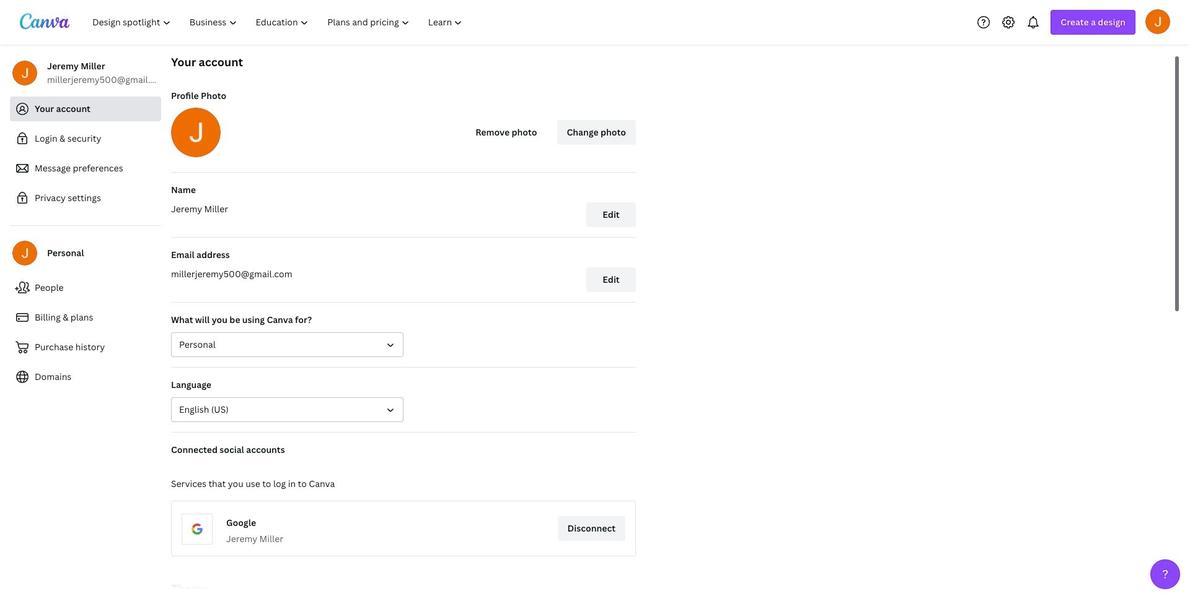 Task type: describe. For each thing, give the bounding box(es) containing it.
Language: English (US) button
[[171, 398, 403, 423]]



Task type: vqa. For each thing, say whether or not it's contained in the screenshot.
Store
no



Task type: locate. For each thing, give the bounding box(es) containing it.
jeremy miller image
[[1145, 9, 1170, 34]]

None button
[[171, 333, 403, 358]]

top level navigation element
[[84, 10, 473, 35]]



